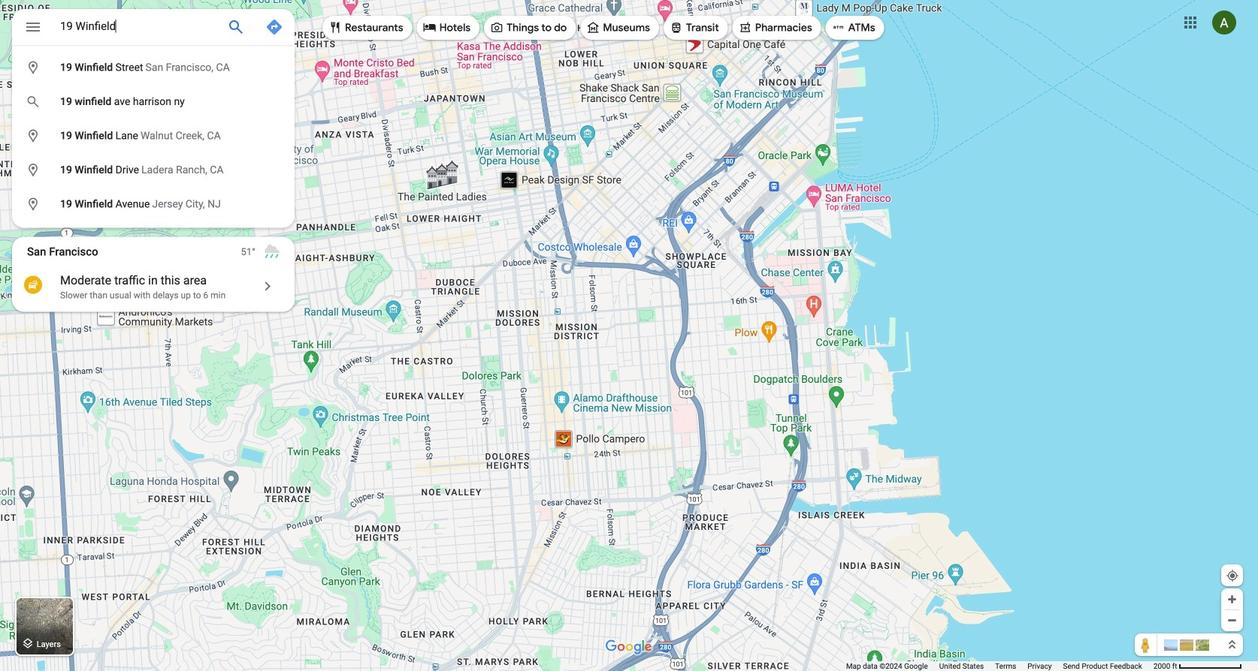 Task type: describe. For each thing, give the bounding box(es) containing it.
zoom in image
[[1226, 594, 1238, 606]]

google account: augustus odena  
(augustus@adept.ai) image
[[1212, 11, 1236, 35]]

show street view coverage image
[[1135, 634, 1157, 657]]

zoom out image
[[1226, 615, 1238, 627]]

suggestions grid
[[12, 45, 295, 228]]

1 cell from the top
[[12, 56, 285, 80]]

show your location image
[[1226, 570, 1239, 583]]

none field inside search google maps field
[[60, 17, 215, 35]]



Task type: locate. For each thing, give the bounding box(es) containing it.
5 cell from the top
[[12, 192, 285, 217]]

google maps element
[[0, 0, 1258, 672]]

san francisco weather group
[[241, 237, 295, 267]]

rain image
[[263, 243, 281, 261]]

None search field
[[12, 9, 295, 228]]

cell
[[12, 56, 285, 80], [12, 90, 285, 114], [12, 124, 285, 148], [12, 158, 285, 183], [12, 192, 285, 217]]

2 cell from the top
[[12, 90, 285, 114]]

4 cell from the top
[[12, 158, 285, 183]]

none search field inside 'google maps' element
[[12, 9, 295, 228]]

san francisco region
[[12, 237, 295, 312]]

Search Google Maps field
[[12, 9, 295, 50]]

3 cell from the top
[[12, 124, 285, 148]]

None field
[[60, 17, 215, 35]]



Task type: vqa. For each thing, say whether or not it's contained in the screenshot.
Zoom out icon
yes



